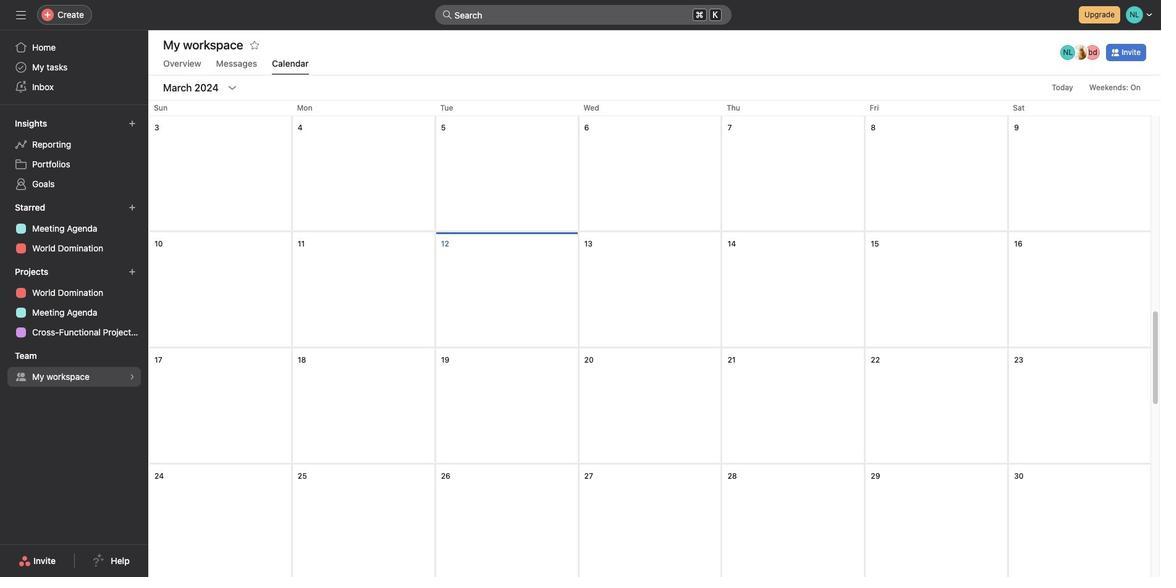 Task type: describe. For each thing, give the bounding box(es) containing it.
Search tasks, projects, and more text field
[[435, 5, 732, 25]]

starred element
[[0, 197, 148, 261]]

new insights image
[[129, 120, 136, 127]]

projects element
[[0, 261, 148, 345]]

teams element
[[0, 345, 148, 389]]

new project or portfolio image
[[129, 268, 136, 276]]

hide sidebar image
[[16, 10, 26, 20]]

insights element
[[0, 113, 148, 197]]

prominent image
[[442, 10, 452, 20]]

global element
[[0, 30, 148, 104]]



Task type: vqa. For each thing, say whether or not it's contained in the screenshot.
what's in my trial?
no



Task type: locate. For each thing, give the bounding box(es) containing it.
add to starred image
[[250, 40, 259, 50]]

see details, my workspace image
[[129, 373, 136, 381]]

pick month image
[[227, 83, 237, 93]]

None field
[[435, 5, 732, 25]]

add items to starred image
[[129, 204, 136, 211]]



